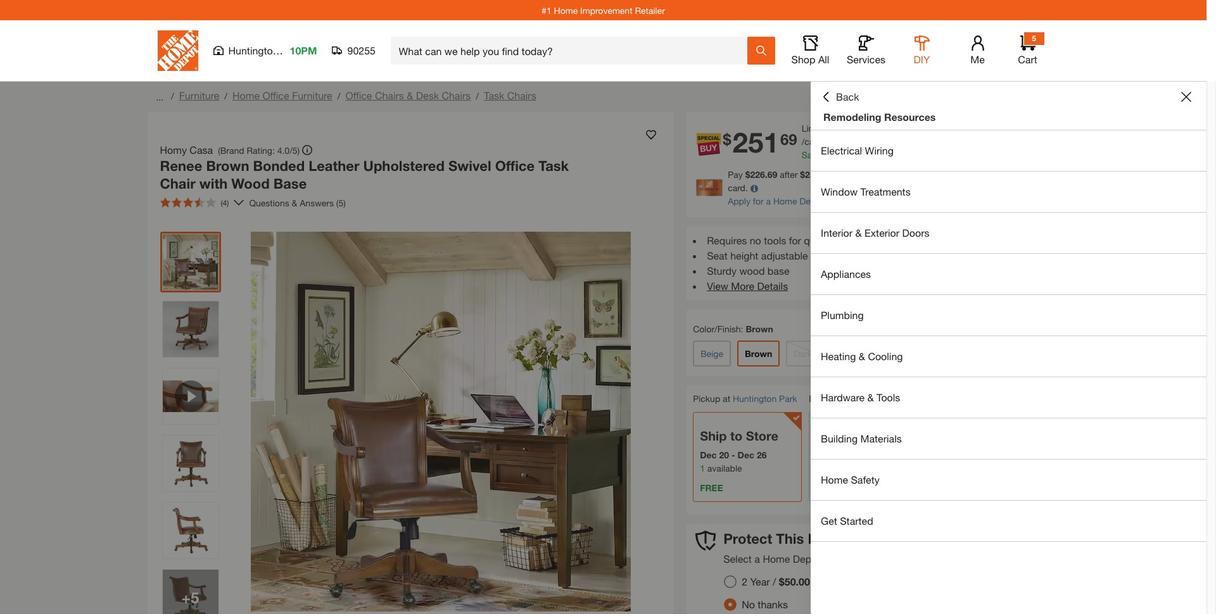 Task type: describe. For each thing, give the bounding box(es) containing it.
more
[[731, 280, 755, 292]]

feedback link image
[[1199, 214, 1216, 283]]

purchase
[[918, 169, 954, 180]]

store
[[746, 429, 779, 443]]

total
[[857, 169, 875, 180]]

card
[[870, 196, 889, 207]]

homy
[[160, 144, 187, 156]]

90255 link
[[861, 393, 886, 406]]

/ right furniture link at top left
[[224, 91, 227, 101]]

39
[[861, 150, 871, 160]]

upholstered
[[363, 158, 445, 174]]

wood
[[740, 265, 765, 277]]

home inside menu
[[821, 474, 848, 486]]

to for 90255
[[851, 393, 859, 404]]

heating & cooling link
[[811, 336, 1207, 377]]

90255 inside 'delivering to 90255'
[[861, 394, 886, 405]]

color/finish : brown
[[693, 324, 773, 334]]

qualifying
[[877, 169, 915, 180]]

get started
[[821, 515, 873, 527]]

no
[[750, 234, 761, 246]]

protection
[[823, 553, 870, 565]]

building
[[821, 433, 858, 445]]

1
[[700, 463, 705, 474]]

upon
[[957, 169, 977, 180]]

What can we help you find today? search field
[[399, 37, 747, 64]]

wood
[[231, 175, 270, 192]]

task inside renee brown bonded leather upholstered swivel office task chair with wood base
[[539, 158, 569, 174]]

furniture link
[[179, 89, 219, 101]]

drawer close image
[[1181, 92, 1192, 102]]

card.
[[728, 182, 748, 193]]

brown inside button
[[745, 348, 772, 359]]

for inside requires no tools for quick and easy assembly seat height adjustable sturdy wood base view more details
[[789, 234, 801, 246]]

/ right ...
[[171, 91, 174, 101]]

remodeling
[[824, 111, 882, 123]]

available
[[708, 463, 742, 474]]

0 vertical spatial .
[[852, 136, 855, 147]]

renee
[[160, 158, 202, 174]]

seat
[[707, 250, 728, 262]]

allstate
[[909, 553, 943, 565]]

/carton
[[802, 136, 830, 147]]

shop all
[[792, 53, 830, 65]]

base
[[768, 265, 790, 277]]

brown homy casa task chairs renee 64.0 image
[[162, 234, 218, 290]]

no thanks
[[742, 599, 788, 611]]

office chairs & desk chairs link
[[346, 89, 471, 101]]

materials
[[861, 433, 902, 445]]

tools
[[764, 234, 786, 246]]

select
[[724, 553, 752, 565]]

90255 button
[[332, 44, 376, 57]]

diy button
[[902, 35, 942, 66]]

apply now image
[[696, 179, 728, 196]]

... / furniture / home office furniture / office chairs & desk chairs / task chairs
[[154, 89, 536, 102]]

tools
[[877, 392, 900, 404]]

answers
[[300, 197, 334, 208]]

brown homy casa task chairs renee 1f.4 image
[[162, 570, 218, 615]]

renee brown bonded leather upholstered swivel office task chair with wood base
[[160, 158, 569, 192]]

free for friday,
[[816, 483, 839, 493]]

& inside ... / furniture / home office furniture / office chairs & desk chairs / task chairs
[[407, 89, 413, 101]]

5
[[1032, 34, 1036, 43]]

0 vertical spatial park
[[281, 44, 302, 56]]

/ down 90255 button
[[337, 91, 340, 101]]

ship
[[700, 429, 727, 443]]

(4)
[[221, 198, 229, 208]]

protect
[[724, 531, 772, 547]]

home right #1 on the left top
[[554, 5, 578, 16]]

brown button
[[737, 341, 780, 367]]

info image
[[751, 185, 758, 193]]

the home depot logo image
[[157, 30, 198, 71]]

plumbing link
[[811, 295, 1207, 336]]

view more details link
[[707, 280, 788, 292]]

apply for a home depot consumer card
[[728, 196, 889, 207]]

brown homy casa task chairs renee c3.2 image
[[162, 436, 218, 492]]

$ right save on the right of the page
[[824, 150, 829, 160]]

window
[[821, 186, 858, 198]]

free for to
[[700, 483, 723, 493]]

(4) button
[[155, 193, 234, 213]]

94
[[855, 136, 865, 147]]

with
[[199, 175, 228, 192]]

limit 20 per order /carton $ 411 . 94 save $ 160 . 25 ( 39 %)
[[802, 123, 882, 160]]

hardware & tools link
[[811, 378, 1207, 418]]

requires no tools for quick and easy assembly seat height adjustable sturdy wood base view more details
[[707, 234, 918, 292]]

sturdy
[[707, 265, 737, 277]]

requires
[[707, 234, 747, 246]]

ship to store dec 20 - dec 26 1 available
[[700, 429, 779, 474]]

depot inside protect this item select a home depot protection plan by allstate for:
[[793, 553, 821, 565]]

cooling
[[868, 350, 903, 362]]

me button
[[958, 35, 998, 66]]

0 horizontal spatial for
[[753, 196, 764, 207]]

casa
[[190, 144, 213, 156]]

questions
[[249, 197, 289, 208]]

#1 home improvement retailer
[[542, 5, 665, 16]]

safety
[[851, 474, 880, 486]]

brown inside renee brown bonded leather upholstered swivel office task chair with wood base
[[206, 158, 249, 174]]

task inside ... / furniture / home office furniture / office chairs & desk chairs / task chairs
[[484, 89, 504, 101]]

delivery friday, dec 22
[[816, 429, 876, 460]]

1 chairs from the left
[[375, 89, 404, 101]]

1 vertical spatial brown
[[746, 324, 773, 334]]

window treatments link
[[811, 172, 1207, 212]]

dec inside 'delivery friday, dec 22'
[[847, 450, 864, 460]]

& for questions & answers (5)
[[292, 197, 297, 208]]

1 dec from the left
[[700, 450, 717, 460]]

huntington park button
[[733, 393, 797, 404]]

remodeling resources
[[824, 111, 936, 123]]

by
[[896, 553, 907, 565]]

electrical
[[821, 144, 862, 156]]

view
[[707, 280, 728, 292]]

brown homy casa task chairs renee e1.1 image
[[162, 302, 218, 357]]

home inside ... / furniture / home office furniture / office chairs & desk chairs / task chairs
[[233, 89, 260, 101]]

option group containing 2 year /
[[719, 571, 820, 615]]

/ left task chairs link
[[476, 91, 479, 101]]

to for store
[[730, 429, 743, 443]]

cart
[[1018, 53, 1038, 65]]

90255 inside button
[[347, 44, 376, 56]]

back button
[[821, 91, 859, 103]]

$ right the pay
[[745, 169, 750, 180]]

huntington park
[[228, 44, 302, 56]]

questions & answers (5)
[[249, 197, 346, 208]]

doors
[[902, 227, 930, 239]]

home inside protect this item select a home depot protection plan by allstate for:
[[763, 553, 790, 565]]

improvement
[[580, 5, 633, 16]]

home down after
[[774, 196, 797, 207]]

2 dec from the left
[[738, 450, 755, 460]]

4.0
[[277, 145, 290, 156]]

2 year / $50.00
[[742, 576, 810, 588]]

your total qualifying purchase upon opening a new card.
[[728, 169, 1038, 193]]



Task type: vqa. For each thing, say whether or not it's contained in the screenshot.
6 associated with InfiBrite
no



Task type: locate. For each thing, give the bounding box(es) containing it.
1 vertical spatial park
[[779, 393, 797, 404]]

1 vertical spatial a
[[766, 196, 771, 207]]

& down base
[[292, 197, 297, 208]]

diy
[[914, 53, 930, 65]]

25
[[846, 150, 856, 160], [805, 169, 815, 180]]

chairs
[[375, 89, 404, 101], [442, 89, 471, 101], [507, 89, 536, 101]]

1 horizontal spatial park
[[779, 393, 797, 404]]

0 vertical spatial 25
[[846, 150, 856, 160]]

brown down color/finish : brown
[[745, 348, 772, 359]]

20 left 'per' on the right top
[[823, 123, 833, 134]]

2 horizontal spatial chairs
[[507, 89, 536, 101]]

services button
[[846, 35, 887, 66]]

rating:
[[247, 145, 275, 156]]

furniture down 10pm
[[292, 89, 332, 101]]

dec up 1
[[700, 450, 717, 460]]

at
[[723, 393, 730, 404]]

office inside renee brown bonded leather upholstered swivel office task chair with wood base
[[495, 158, 535, 174]]

26
[[757, 450, 767, 460]]

1 horizontal spatial .
[[852, 136, 855, 147]]

1 horizontal spatial chairs
[[442, 89, 471, 101]]

$ up "160"
[[833, 136, 837, 147]]

& left desk
[[407, 89, 413, 101]]

10pm
[[290, 44, 317, 56]]

a inside "your total qualifying purchase upon opening a new card."
[[1014, 169, 1019, 180]]

1 horizontal spatial task
[[539, 158, 569, 174]]

2 chairs from the left
[[442, 89, 471, 101]]

easy
[[851, 234, 873, 246]]

bonded
[[253, 158, 305, 174]]

furniture
[[179, 89, 219, 101], [292, 89, 332, 101]]

interior
[[821, 227, 853, 239]]

home down friday,
[[821, 474, 848, 486]]

1 vertical spatial .
[[844, 150, 846, 160]]

1 horizontal spatial for
[[789, 234, 801, 246]]

25 inside limit 20 per order /carton $ 411 . 94 save $ 160 . 25 ( 39 %)
[[846, 150, 856, 160]]

save
[[802, 150, 822, 160]]

1 horizontal spatial huntington
[[733, 393, 777, 404]]

quick
[[804, 234, 829, 246]]

for up adjustable
[[789, 234, 801, 246]]

free down friday,
[[816, 483, 839, 493]]

delivering
[[809, 393, 848, 404]]

0 horizontal spatial .
[[844, 150, 846, 160]]

& for heating & cooling
[[859, 350, 865, 362]]

task
[[484, 89, 504, 101], [539, 158, 569, 174]]

0 vertical spatial brown
[[206, 158, 249, 174]]

1 horizontal spatial office
[[346, 89, 372, 101]]

started
[[840, 515, 873, 527]]

building materials
[[821, 433, 902, 445]]

$ right after
[[800, 169, 805, 180]]

0 horizontal spatial 25
[[805, 169, 815, 180]]

1 vertical spatial for
[[789, 234, 801, 246]]

park up home office furniture link at top left
[[281, 44, 302, 56]]

get started link
[[811, 501, 1207, 542]]

hardware & tools
[[821, 392, 900, 404]]

0 horizontal spatial free
[[700, 483, 723, 493]]

(5)
[[336, 197, 346, 208]]

0 horizontal spatial 20
[[719, 450, 729, 460]]

to left 90255 link
[[851, 393, 859, 404]]

beige button
[[693, 341, 731, 367]]

3 chairs from the left
[[507, 89, 536, 101]]

after
[[780, 169, 798, 180]]

0 vertical spatial depot
[[800, 196, 824, 207]]

new
[[1021, 169, 1038, 180]]

1 vertical spatial to
[[730, 429, 743, 443]]

back
[[836, 91, 859, 103]]

item
[[808, 531, 838, 547]]

2 free from the left
[[816, 483, 839, 493]]

0 vertical spatial a
[[1014, 169, 1019, 180]]

1 vertical spatial 20
[[719, 450, 729, 460]]

2 horizontal spatial dec
[[847, 450, 864, 460]]

depot down item
[[793, 553, 821, 565]]

get
[[821, 515, 837, 527]]

huntington right 'at'
[[733, 393, 777, 404]]

huntington left 10pm
[[228, 44, 279, 56]]

0 horizontal spatial 90255
[[347, 44, 376, 56]]

2 vertical spatial brown
[[745, 348, 772, 359]]

2 furniture from the left
[[292, 89, 332, 101]]

this
[[776, 531, 804, 547]]

year
[[750, 576, 770, 588]]

1 horizontal spatial 20
[[823, 123, 833, 134]]

limit
[[802, 123, 821, 134]]

depot down off
[[800, 196, 824, 207]]

& inside "link"
[[859, 350, 865, 362]]

beige
[[701, 348, 723, 359]]

brown down (brand
[[206, 158, 249, 174]]

0 horizontal spatial chairs
[[375, 89, 404, 101]]

retailer
[[635, 5, 665, 16]]

20 inside ship to store dec 20 - dec 26 1 available
[[719, 450, 729, 460]]

all
[[818, 53, 830, 65]]

a down 226.69
[[766, 196, 771, 207]]

1 horizontal spatial to
[[851, 393, 859, 404]]

(brand
[[218, 145, 244, 156]]

&
[[407, 89, 413, 101], [292, 197, 297, 208], [856, 227, 862, 239], [859, 350, 865, 362], [868, 392, 874, 404]]

... button
[[154, 88, 166, 106]]

& right and
[[856, 227, 862, 239]]

brown right :
[[746, 324, 773, 334]]

#1
[[542, 5, 552, 16]]

1 horizontal spatial furniture
[[292, 89, 332, 101]]

pay
[[728, 169, 743, 180]]

for:
[[946, 553, 961, 565]]

a right select
[[755, 553, 760, 565]]

leather
[[309, 158, 360, 174]]

0 horizontal spatial task
[[484, 89, 504, 101]]

1 horizontal spatial a
[[766, 196, 771, 207]]

0 vertical spatial for
[[753, 196, 764, 207]]

25 left off
[[805, 169, 815, 180]]

20 inside limit 20 per order /carton $ 411 . 94 save $ 160 . 25 ( 39 %)
[[823, 123, 833, 134]]

2 horizontal spatial office
[[495, 158, 535, 174]]

chair
[[160, 175, 196, 192]]

0 horizontal spatial a
[[755, 553, 760, 565]]

/ inside option group
[[773, 576, 776, 588]]

to inside 'delivering to 90255'
[[851, 393, 859, 404]]

park left delivering
[[779, 393, 797, 404]]

brown homy casa task chairs renee 4f.3 image
[[162, 503, 218, 559]]

/ right year
[[773, 576, 776, 588]]

1 horizontal spatial 90255
[[861, 394, 886, 405]]

office right swivel
[[495, 158, 535, 174]]

3.5 stars image
[[160, 198, 216, 208]]

1 vertical spatial task
[[539, 158, 569, 174]]

0 horizontal spatial huntington
[[228, 44, 279, 56]]

friday,
[[816, 450, 845, 460]]

20 left -
[[719, 450, 729, 460]]

option group
[[719, 571, 820, 615]]

1 horizontal spatial dec
[[738, 450, 755, 460]]

0 horizontal spatial office
[[263, 89, 289, 101]]

0 vertical spatial 20
[[823, 123, 833, 134]]

shop all button
[[790, 35, 831, 66]]

1 furniture from the left
[[179, 89, 219, 101]]

0 horizontal spatial dec
[[700, 450, 717, 460]]

consumer
[[826, 196, 867, 207]]

1 vertical spatial depot
[[793, 553, 821, 565]]

apply
[[728, 196, 751, 207]]

2 horizontal spatial a
[[1014, 169, 1019, 180]]

your
[[837, 169, 855, 180]]

interior & exterior doors link
[[811, 213, 1207, 253]]

0 vertical spatial 90255
[[347, 44, 376, 56]]

$ inside $ 251 69
[[723, 131, 731, 148]]

1 horizontal spatial 25
[[846, 150, 856, 160]]

0 vertical spatial to
[[851, 393, 859, 404]]

height
[[731, 250, 759, 262]]

0 vertical spatial task
[[484, 89, 504, 101]]

appliances link
[[811, 254, 1207, 295]]

& left cooling
[[859, 350, 865, 362]]

assembly
[[875, 234, 918, 246]]

menu
[[811, 131, 1207, 542]]

0 horizontal spatial to
[[730, 429, 743, 443]]

2 vertical spatial a
[[755, 553, 760, 565]]

office down huntington park
[[263, 89, 289, 101]]

1 vertical spatial 90255
[[861, 394, 886, 405]]

1 vertical spatial 25
[[805, 169, 815, 180]]

& for hardware & tools
[[868, 392, 874, 404]]

menu containing electrical wiring
[[811, 131, 1207, 542]]

for down info image
[[753, 196, 764, 207]]

0 horizontal spatial park
[[281, 44, 302, 56]]

dec left 22 at right bottom
[[847, 450, 864, 460]]

$ 251 69
[[723, 126, 797, 159]]

1 vertical spatial huntington
[[733, 393, 777, 404]]

pickup at huntington park
[[693, 393, 797, 404]]

2
[[742, 576, 748, 588]]

$ left 251
[[723, 131, 731, 148]]

brown
[[206, 158, 249, 174], [746, 324, 773, 334], [745, 348, 772, 359]]

delivering to 90255
[[809, 393, 886, 405]]

swivel
[[449, 158, 491, 174]]

0 vertical spatial huntington
[[228, 44, 279, 56]]

& left tools
[[868, 392, 874, 404]]

a left the new
[[1014, 169, 1019, 180]]

& for interior & exterior doors
[[856, 227, 862, 239]]

to up -
[[730, 429, 743, 443]]

1 horizontal spatial free
[[816, 483, 839, 493]]

(
[[859, 150, 861, 160]]

home right furniture link at top left
[[233, 89, 260, 101]]

furniture right ...
[[179, 89, 219, 101]]

1 free from the left
[[700, 483, 723, 493]]

a inside protect this item select a home depot protection plan by allstate for:
[[755, 553, 760, 565]]

protect this item select a home depot protection plan by allstate for:
[[724, 531, 961, 565]]

to inside ship to store dec 20 - dec 26 1 available
[[730, 429, 743, 443]]

resources
[[884, 111, 936, 123]]

0 horizontal spatial furniture
[[179, 89, 219, 101]]

me
[[971, 53, 985, 65]]

home up the 2 year / $50.00
[[763, 553, 790, 565]]

3 dec from the left
[[847, 450, 864, 460]]

free down 1
[[700, 483, 723, 493]]

dec right -
[[738, 450, 755, 460]]

office down 90255 button
[[346, 89, 372, 101]]

home safety
[[821, 474, 880, 486]]

90255
[[347, 44, 376, 56], [861, 394, 886, 405]]

25 left ( at top right
[[846, 150, 856, 160]]

color/finish
[[693, 324, 741, 334]]

interior & exterior doors
[[821, 227, 930, 239]]

and
[[832, 234, 849, 246]]

building materials link
[[811, 419, 1207, 459]]

...
[[156, 92, 163, 102]]

6316524675112 image
[[162, 369, 218, 424]]

69
[[780, 131, 797, 148]]



